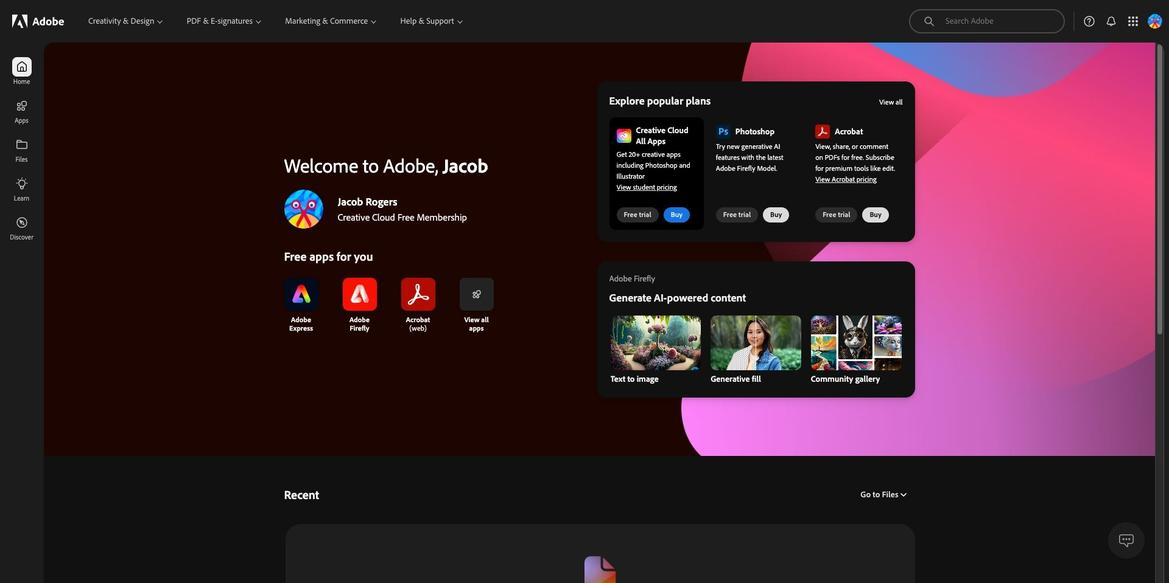 Task type: vqa. For each thing, say whether or not it's contained in the screenshot.
Search Adobe search field
yes



Task type: describe. For each thing, give the bounding box(es) containing it.
adobe firefly image
[[343, 278, 377, 311]]

acrobat image
[[401, 278, 435, 311]]

go to files image
[[899, 493, 906, 497]]

text to image image
[[610, 316, 701, 371]]

adobe express image
[[284, 278, 318, 311]]

view more image
[[472, 290, 481, 300]]

acrobat image
[[815, 125, 830, 139]]

generative fill image
[[711, 316, 801, 371]]



Task type: locate. For each thing, give the bounding box(es) containing it.
adobe, inc. image
[[12, 15, 64, 28]]

community gallery image
[[811, 316, 902, 371]]

Search Adobe search field
[[909, 9, 1065, 33]]

photoshop image
[[716, 125, 731, 139]]

apps to try element
[[597, 82, 915, 242]]

creative cloud all apps image
[[617, 129, 631, 143]]



